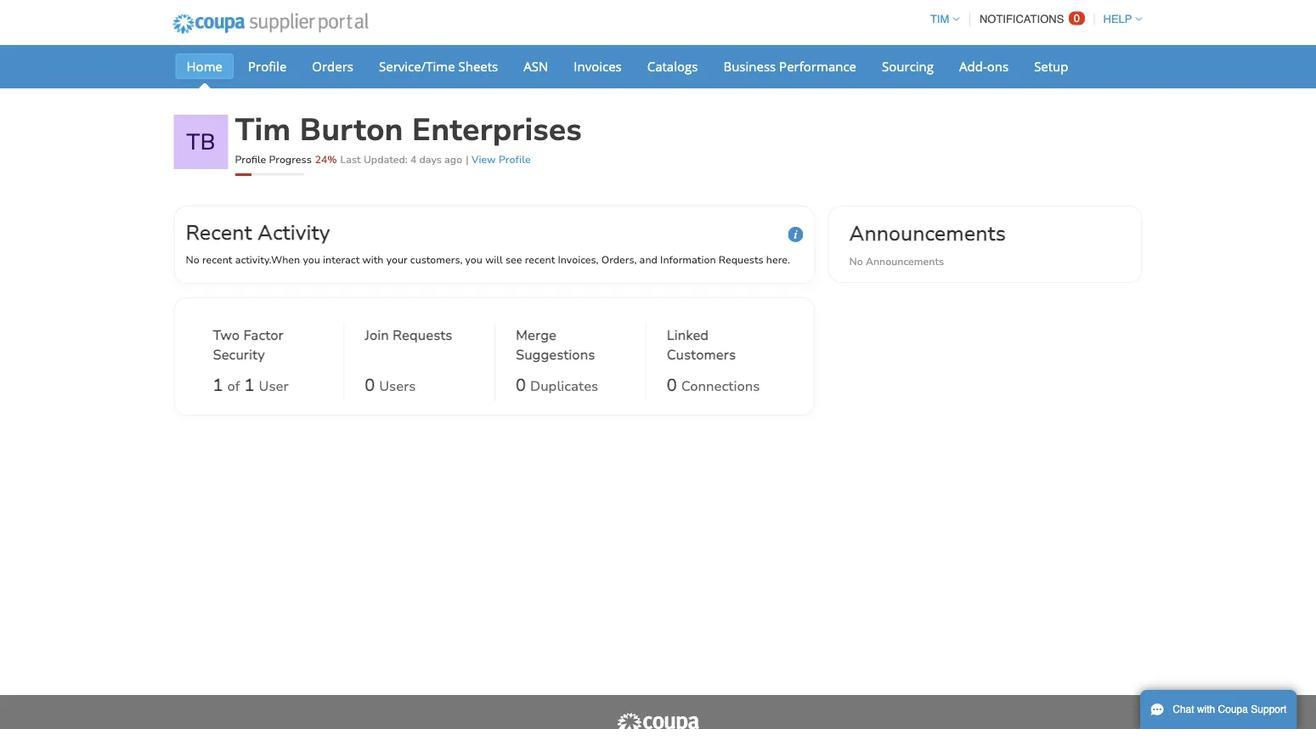 Task type: describe. For each thing, give the bounding box(es) containing it.
notifications
[[980, 13, 1065, 26]]

profile right "view"
[[499, 153, 531, 166]]

user
[[259, 377, 289, 395]]

updated:
[[364, 153, 408, 166]]

setup link
[[1024, 54, 1080, 79]]

see
[[506, 253, 522, 266]]

coupa
[[1219, 704, 1249, 716]]

0 vertical spatial with
[[362, 253, 384, 266]]

orders link
[[301, 54, 365, 79]]

home link
[[176, 54, 234, 79]]

recent activity
[[186, 219, 330, 247]]

linked customers
[[667, 326, 736, 364]]

interact
[[323, 253, 360, 266]]

sheets
[[459, 57, 498, 75]]

when
[[271, 253, 300, 266]]

security
[[213, 346, 265, 364]]

merge
[[516, 326, 557, 344]]

navigation containing notifications 0
[[923, 3, 1143, 36]]

and
[[640, 253, 658, 266]]

two factor security link
[[213, 326, 323, 368]]

add-ons link
[[949, 54, 1020, 79]]

0 horizontal spatial coupa supplier portal image
[[161, 3, 380, 45]]

suggestions
[[516, 346, 595, 364]]

service/time
[[379, 57, 455, 75]]

no inside announcements no announcements
[[850, 255, 863, 268]]

0 for 0 users
[[365, 374, 375, 397]]

sourcing link
[[871, 54, 945, 79]]

invoices
[[574, 57, 622, 75]]

service/time sheets link
[[368, 54, 509, 79]]

information
[[661, 253, 716, 266]]

business performance
[[724, 57, 857, 75]]

progress
[[269, 153, 312, 166]]

0 inside notifications 0
[[1074, 12, 1080, 25]]

1 1 from the left
[[213, 374, 223, 397]]

activity.
[[235, 253, 271, 266]]

0 vertical spatial requests
[[719, 253, 764, 266]]

tim for tim
[[931, 13, 950, 26]]

join requests
[[365, 326, 453, 344]]

invoices link
[[563, 54, 633, 79]]

0 users
[[365, 374, 416, 397]]

orders
[[312, 57, 354, 75]]

1 you from the left
[[303, 253, 320, 266]]

catalogs link
[[636, 54, 709, 79]]

catalogs
[[648, 57, 698, 75]]

2 recent from the left
[[525, 253, 555, 266]]

chat with coupa support
[[1173, 704, 1287, 716]]

tb
[[186, 127, 216, 157]]

tim link
[[923, 13, 960, 26]]

recent
[[186, 219, 252, 247]]

tim for tim burton enterprises profile progress 24% last updated: 4 days ago | view profile
[[235, 109, 291, 151]]

invoices,
[[558, 253, 599, 266]]

merge suggestions
[[516, 326, 595, 364]]

your
[[386, 253, 408, 266]]

1 vertical spatial coupa supplier portal image
[[616, 712, 701, 729]]

profile left progress
[[235, 153, 266, 166]]

performance
[[780, 57, 857, 75]]

help
[[1104, 13, 1133, 26]]

join
[[365, 326, 389, 344]]

help link
[[1096, 13, 1143, 26]]

tb image
[[174, 115, 228, 169]]

business performance link
[[713, 54, 868, 79]]

0 for 0 connections
[[667, 374, 677, 397]]

notifications 0
[[980, 12, 1080, 26]]



Task type: locate. For each thing, give the bounding box(es) containing it.
asn
[[524, 57, 549, 75]]

no recent activity. when you interact with your customers, you will see recent invoices, orders, and information requests here.
[[186, 253, 791, 266]]

1 vertical spatial with
[[1198, 704, 1216, 716]]

add-ons
[[960, 57, 1009, 75]]

here.
[[767, 253, 791, 266]]

1 vertical spatial requests
[[393, 326, 453, 344]]

ons
[[987, 57, 1009, 75]]

no right here.
[[850, 255, 863, 268]]

join requests link
[[365, 326, 453, 368]]

1 horizontal spatial with
[[1198, 704, 1216, 716]]

1 horizontal spatial you
[[465, 253, 483, 266]]

1 recent from the left
[[202, 253, 232, 266]]

1 horizontal spatial 1
[[244, 374, 255, 397]]

view
[[472, 153, 496, 166]]

users
[[379, 377, 416, 395]]

|
[[466, 153, 469, 166]]

profile link
[[237, 54, 298, 79]]

connections
[[682, 377, 760, 395]]

4
[[411, 153, 417, 166]]

0 horizontal spatial requests
[[393, 326, 453, 344]]

profile
[[248, 57, 287, 75], [235, 153, 266, 166], [499, 153, 531, 166]]

setup
[[1035, 57, 1069, 75]]

you right when
[[303, 253, 320, 266]]

with left your
[[362, 253, 384, 266]]

2 1 from the left
[[244, 374, 255, 397]]

linked customers link
[[667, 326, 777, 368]]

burton
[[300, 109, 403, 151]]

0 connections
[[667, 374, 760, 397]]

tim up progress
[[235, 109, 291, 151]]

with
[[362, 253, 384, 266], [1198, 704, 1216, 716]]

coupa supplier portal image
[[161, 3, 380, 45], [616, 712, 701, 729]]

0 horizontal spatial 1
[[213, 374, 223, 397]]

1
[[213, 374, 223, 397], [244, 374, 255, 397]]

additional information image
[[788, 227, 804, 242]]

linked
[[667, 326, 709, 344]]

1 left of at the left bottom of page
[[213, 374, 223, 397]]

24%
[[315, 153, 337, 166]]

you left will
[[465, 253, 483, 266]]

0 horizontal spatial tim
[[235, 109, 291, 151]]

0 horizontal spatial recent
[[202, 253, 232, 266]]

2 you from the left
[[465, 253, 483, 266]]

customers
[[667, 346, 736, 364]]

1 horizontal spatial no
[[850, 255, 863, 268]]

add-
[[960, 57, 987, 75]]

two
[[213, 326, 240, 344]]

home
[[187, 57, 223, 75]]

last
[[340, 153, 361, 166]]

days
[[419, 153, 442, 166]]

1 horizontal spatial tim
[[931, 13, 950, 26]]

0 vertical spatial announcements
[[850, 219, 1006, 247]]

recent down "recent"
[[202, 253, 232, 266]]

business
[[724, 57, 776, 75]]

of
[[227, 377, 240, 395]]

0 for 0 duplicates
[[516, 374, 526, 397]]

requests
[[719, 253, 764, 266], [393, 326, 453, 344]]

factor
[[244, 326, 284, 344]]

0 horizontal spatial with
[[362, 253, 384, 266]]

chat
[[1173, 704, 1195, 716]]

view profile link
[[472, 153, 531, 166]]

merge suggestions link
[[516, 326, 625, 368]]

0 vertical spatial coupa supplier portal image
[[161, 3, 380, 45]]

two factor security
[[213, 326, 284, 364]]

1 of 1 user
[[213, 374, 289, 397]]

recent right see
[[525, 253, 555, 266]]

recent
[[202, 253, 232, 266], [525, 253, 555, 266]]

0 down customers
[[667, 374, 677, 397]]

tim burton enterprises profile progress 24% last updated: 4 days ago | view profile
[[235, 109, 582, 166]]

1 horizontal spatial recent
[[525, 253, 555, 266]]

0
[[1074, 12, 1080, 25], [365, 374, 375, 397], [516, 374, 526, 397], [667, 374, 677, 397]]

profile right 'home'
[[248, 57, 287, 75]]

tim inside tim burton enterprises profile progress 24% last updated: 4 days ago | view profile
[[235, 109, 291, 151]]

with inside chat with coupa support button
[[1198, 704, 1216, 716]]

sourcing
[[882, 57, 934, 75]]

1 vertical spatial announcements
[[866, 255, 945, 268]]

no down "recent"
[[186, 253, 200, 266]]

1 right of at the left bottom of page
[[244, 374, 255, 397]]

0 vertical spatial tim
[[931, 13, 950, 26]]

0 left help
[[1074, 12, 1080, 25]]

orders,
[[602, 253, 637, 266]]

tim up the sourcing
[[931, 13, 950, 26]]

0 horizontal spatial you
[[303, 253, 320, 266]]

support
[[1252, 704, 1287, 716]]

1 horizontal spatial requests
[[719, 253, 764, 266]]

no
[[186, 253, 200, 266], [850, 255, 863, 268]]

1 vertical spatial tim
[[235, 109, 291, 151]]

0 horizontal spatial no
[[186, 253, 200, 266]]

customers,
[[410, 253, 463, 266]]

enterprises
[[412, 109, 582, 151]]

announcements
[[850, 219, 1006, 247], [866, 255, 945, 268]]

service/time sheets
[[379, 57, 498, 75]]

0 left duplicates
[[516, 374, 526, 397]]

announcements inside announcements no announcements
[[866, 255, 945, 268]]

duplicates
[[530, 377, 599, 395]]

requests right join
[[393, 326, 453, 344]]

1 horizontal spatial coupa supplier portal image
[[616, 712, 701, 729]]

ago
[[445, 153, 463, 166]]

asn link
[[513, 54, 560, 79]]

with right chat
[[1198, 704, 1216, 716]]

tim
[[931, 13, 950, 26], [235, 109, 291, 151]]

announcements no announcements
[[850, 219, 1006, 268]]

requests left here.
[[719, 253, 764, 266]]

0 left users
[[365, 374, 375, 397]]

chat with coupa support button
[[1141, 690, 1297, 729]]

activity
[[258, 219, 330, 247]]

navigation
[[923, 3, 1143, 36]]

you
[[303, 253, 320, 266], [465, 253, 483, 266]]

will
[[485, 253, 503, 266]]

tim inside navigation
[[931, 13, 950, 26]]

0 duplicates
[[516, 374, 599, 397]]



Task type: vqa. For each thing, say whether or not it's contained in the screenshot.
text field
no



